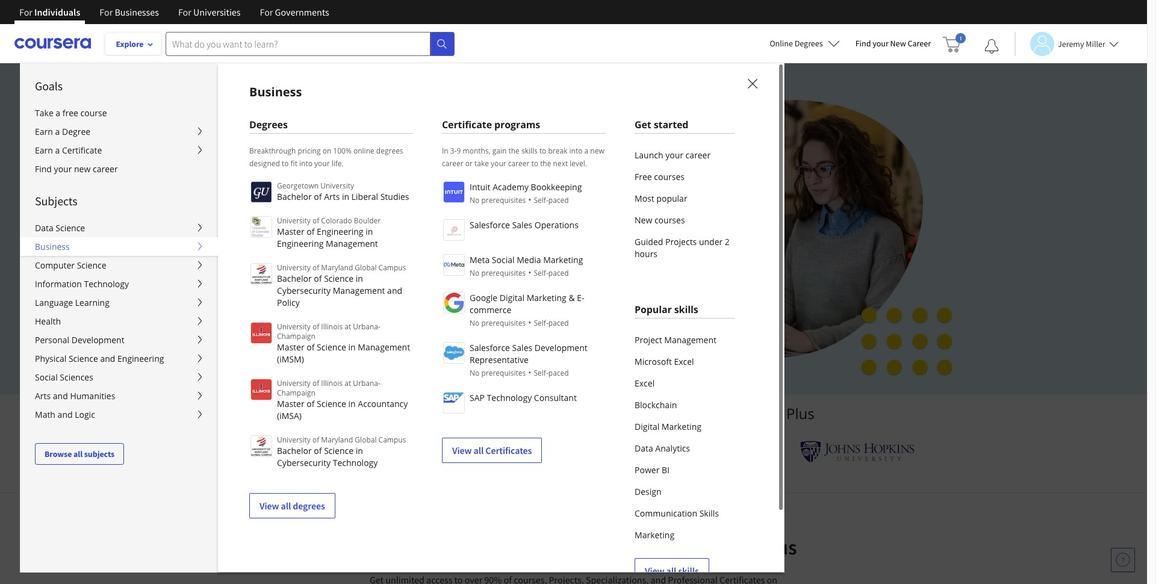 Task type: vqa. For each thing, say whether or not it's contained in the screenshot.
"In" to the right
no



Task type: describe. For each thing, give the bounding box(es) containing it.
google
[[470, 292, 498, 304]]

university of colorado boulder logo image
[[251, 216, 272, 238]]

3-
[[451, 146, 457, 156]]

data analytics
[[635, 443, 690, 454]]

intuit academy bookkeeping no prerequisites • self-paced
[[470, 181, 582, 205]]

all for degrees
[[281, 500, 291, 512]]

14-
[[300, 326, 313, 337]]

bachelor for bachelor of science in cybersecurity management and policy
[[277, 273, 312, 284]]

launch your career link
[[635, 145, 735, 166]]

salesforce sales operations
[[470, 219, 579, 231]]

0 vertical spatial excel
[[674, 356, 694, 367]]

find your new career link
[[850, 36, 937, 51]]

certificate inside business menu item
[[442, 118, 492, 131]]

marketing inside "meta social media marketing no prerequisites • self-paced"
[[544, 254, 583, 266]]

prerequisites inside salesforce sales development representative no prerequisites • self-paced
[[482, 368, 526, 378]]

7,000+
[[348, 169, 389, 187]]

your inside in 3-9 months, gain the skills to break into a new career or take your career to the next level.
[[491, 158, 506, 169]]

project management link
[[635, 330, 735, 351]]

urbana- for management
[[353, 322, 381, 332]]

accountancy
[[358, 398, 408, 410]]

technology for information
[[84, 278, 129, 290]]

and inside the university of maryland global campus bachelor of science in cybersecurity management and policy
[[387, 285, 402, 296]]

certificate inside dropdown button
[[62, 145, 102, 156]]

consultant
[[534, 392, 577, 404]]

university of illinois at urbana- champaign master of science in management (imsm)
[[277, 322, 410, 365]]

list inside business menu item
[[635, 145, 735, 265]]

global for management
[[355, 263, 377, 273]]

subjects
[[35, 193, 77, 208]]

projects,
[[224, 190, 277, 208]]

data science
[[35, 222, 85, 234]]

online degrees button
[[760, 30, 850, 57]]

master for master of science in accountancy (imsa)
[[277, 398, 305, 410]]

partnername logo image for intuit
[[443, 181, 465, 203]]

blockchain
[[635, 399, 677, 411]]

development inside salesforce sales development representative no prerequisites • self-paced
[[535, 342, 588, 354]]

trial
[[312, 298, 331, 310]]

in inside university of illinois at urbana- champaign master of science in management (imsm)
[[349, 342, 356, 353]]

digital inside google digital marketing & e- commerce no prerequisites • self-paced
[[500, 292, 525, 304]]

digital inside view all skills list
[[635, 421, 660, 433]]

technology for sap
[[487, 392, 532, 404]]

all for certificates
[[474, 445, 484, 457]]

degrees inside business menu item
[[249, 118, 288, 131]]

information
[[35, 278, 82, 290]]

data for data science
[[35, 222, 53, 234]]

in inside the university of maryland global campus bachelor of science in cybersecurity management and policy
[[356, 273, 363, 284]]

your inside unlimited access to 7,000+ world-class courses, hands-on projects, and job-ready certificate programs—all included in your subscription
[[224, 211, 253, 229]]

language learning
[[35, 297, 110, 308]]

companies
[[612, 404, 685, 424]]

illinois for accountancy
[[321, 378, 343, 389]]

project
[[635, 334, 662, 346]]

paced inside intuit academy bookkeeping no prerequisites • self-paced
[[549, 195, 569, 205]]

your inside breakthrough pricing on 100% online degrees designed to fit into your life.
[[314, 158, 330, 169]]

anytime
[[304, 270, 339, 281]]

world-
[[392, 169, 432, 187]]

(imsm)
[[277, 354, 304, 365]]

on inside breakthrough pricing on 100% online degrees designed to fit into your life.
[[323, 146, 331, 156]]

new inside list
[[635, 214, 653, 226]]

sas image
[[635, 442, 680, 462]]

computer science
[[35, 260, 106, 271]]

2 vertical spatial view
[[645, 565, 665, 577]]

projects
[[666, 236, 697, 248]]

back
[[362, 326, 382, 337]]

new inside the explore menu element
[[74, 163, 91, 175]]

under
[[699, 236, 723, 248]]

salesforce for salesforce sales operations
[[470, 219, 510, 231]]

earn a certificate button
[[20, 141, 218, 160]]

7-
[[266, 298, 275, 310]]

earn for earn a degree
[[35, 126, 53, 137]]

1 vertical spatial skills
[[675, 303, 699, 316]]

cybersecurity for technology
[[277, 457, 331, 469]]

to inside breakthrough pricing on 100% online degrees designed to fit into your life.
[[282, 158, 289, 169]]

sap
[[470, 392, 485, 404]]

microsoft
[[635, 356, 672, 367]]

georgetown university logo image
[[251, 181, 272, 203]]

arts and humanities button
[[20, 387, 218, 405]]

digital marketing link
[[635, 416, 735, 438]]

business button
[[20, 237, 218, 256]]

• inside google digital marketing & e- commerce no prerequisites • self-paced
[[528, 317, 532, 328]]

free inside list
[[635, 171, 652, 183]]

information technology button
[[20, 275, 218, 293]]

partnername logo image inside the "salesforce sales operations" link
[[443, 219, 465, 241]]

physical science and engineering
[[35, 353, 164, 364]]

launch
[[635, 149, 664, 161]]

guided projects under 2 hours link
[[635, 231, 735, 265]]

technology inside the university of maryland global campus bachelor of science in cybersecurity technology
[[333, 457, 378, 469]]

most popular
[[635, 193, 688, 204]]

and right consultant
[[582, 404, 608, 424]]

invest in your professional goals with coursera plus
[[350, 535, 797, 560]]

courses for new courses
[[655, 214, 685, 226]]

view all certificates
[[452, 445, 532, 457]]

self- inside salesforce sales development representative no prerequisites • self-paced
[[534, 368, 549, 378]]

at for management
[[345, 322, 351, 332]]

jeremy miller button
[[1015, 32, 1119, 56]]

launch your career
[[635, 149, 711, 161]]

health button
[[20, 312, 218, 331]]

individuals
[[34, 6, 80, 18]]

urbana- for accountancy
[[353, 378, 381, 389]]

illinois for management
[[321, 322, 343, 332]]

to up hands-
[[532, 158, 539, 169]]

view all skills list
[[635, 330, 735, 584]]

to left break
[[540, 146, 547, 156]]

physical science and engineering button
[[20, 349, 218, 368]]

a for degree
[[55, 126, 60, 137]]

for for universities
[[178, 6, 191, 18]]

in inside the university of maryland global campus bachelor of science in cybersecurity technology
[[356, 445, 363, 457]]

find for find your new career
[[35, 163, 52, 175]]

and down "personal development" dropdown button
[[100, 353, 115, 364]]

sap technology consultant link
[[442, 391, 606, 414]]

life.
[[332, 158, 344, 169]]

university of illinois at urbana-champaign logo image for master of science in accountancy (imsa)
[[251, 379, 272, 401]]

$399 /year with 14-day money-back guarantee
[[236, 326, 427, 337]]

university of maryland global campus logo image for bachelor of science in cybersecurity management and policy
[[251, 263, 272, 285]]

science inside university of illinois at urbana- champaign master of science in accountancy (imsa)
[[317, 398, 346, 410]]

into for degrees
[[299, 158, 313, 169]]

help center image
[[1116, 553, 1131, 567]]

certificate
[[370, 190, 431, 208]]

unlimited access to 7,000+ world-class courses, hands-on projects, and job-ready certificate programs—all included in your subscription
[[224, 169, 593, 229]]

show notifications image
[[985, 39, 999, 54]]

in 3-9 months, gain the skills to break into a new career or take your career to the next level.
[[442, 146, 605, 169]]

your inside the explore menu element
[[54, 163, 72, 175]]

new courses
[[635, 214, 685, 226]]

degrees inside breakthrough pricing on 100% online degrees designed to fit into your life.
[[376, 146, 403, 156]]

for businesses
[[100, 6, 159, 18]]

and inside popup button
[[58, 409, 73, 420]]

view all skills link
[[635, 558, 709, 584]]

personal
[[35, 334, 69, 346]]

social inside "meta social media marketing no prerequisites • self-paced"
[[492, 254, 515, 266]]

university for master of engineering in engineering management
[[277, 216, 311, 226]]

university of illinois at urbana-champaign logo image for master of science in management (imsm)
[[251, 322, 272, 344]]

no inside google digital marketing & e- commerce no prerequisites • self-paced
[[470, 318, 480, 328]]

marketing link
[[635, 525, 735, 546]]

earn a degree
[[35, 126, 90, 137]]

sciences
[[60, 372, 93, 383]]

science inside the university of maryland global campus bachelor of science in cybersecurity management and policy
[[324, 273, 354, 284]]

maryland for technology
[[321, 435, 353, 445]]

0 vertical spatial engineering
[[317, 226, 364, 237]]

view for certificate programs
[[452, 445, 472, 457]]

arts inside dropdown button
[[35, 390, 51, 402]]

science inside the university of maryland global campus bachelor of science in cybersecurity technology
[[324, 445, 354, 457]]

programs—all
[[434, 190, 522, 208]]

0 vertical spatial coursera
[[721, 404, 783, 424]]

view all degrees
[[260, 500, 325, 512]]

1 horizontal spatial with
[[634, 535, 673, 560]]

online
[[354, 146, 375, 156]]

partnername logo image for salesforce
[[443, 342, 465, 364]]

self- inside google digital marketing & e- commerce no prerequisites • self-paced
[[534, 318, 549, 328]]

browse all subjects
[[45, 449, 115, 460]]

arts inside georgetown university bachelor of arts in liberal studies
[[324, 191, 340, 202]]

0 vertical spatial plus
[[787, 404, 815, 424]]

university inside georgetown university bachelor of arts in liberal studies
[[321, 181, 354, 191]]

• inside intuit academy bookkeeping no prerequisites • self-paced
[[528, 194, 532, 205]]

businesses
[[115, 6, 159, 18]]

google image
[[460, 441, 525, 463]]

0 vertical spatial new
[[891, 38, 906, 49]]

physical
[[35, 353, 66, 364]]

all for subjects
[[73, 449, 83, 460]]

a inside in 3-9 months, gain the skills to break into a new career or take your career to the next level.
[[585, 146, 589, 156]]

certificates
[[486, 445, 532, 457]]

science inside 'popup button'
[[56, 222, 85, 234]]

1 vertical spatial plus
[[760, 535, 797, 560]]

career inside the explore menu element
[[93, 163, 118, 175]]

next
[[553, 158, 568, 169]]

business group
[[20, 0, 1157, 584]]

operations
[[535, 219, 579, 231]]

marketing inside google digital marketing & e- commerce no prerequisites • self-paced
[[527, 292, 567, 304]]

0 vertical spatial the
[[509, 146, 520, 156]]

designed
[[249, 158, 280, 169]]

view all certificates list
[[442, 180, 606, 463]]

0 vertical spatial with
[[279, 326, 298, 337]]

for for businesses
[[100, 6, 113, 18]]

2 horizontal spatial with
[[689, 404, 718, 424]]

science inside dropdown button
[[69, 353, 98, 364]]

subjects
[[84, 449, 115, 460]]

university of illinois at urbana- champaign master of science in accountancy (imsa)
[[277, 378, 408, 422]]

personal development button
[[20, 331, 218, 349]]

on inside unlimited access to 7,000+ world-class courses, hands-on projects, and job-ready certificate programs—all included in your subscription
[[562, 169, 578, 187]]

for for governments
[[260, 6, 273, 18]]

bookkeeping
[[531, 181, 582, 193]]

shopping cart: 1 item image
[[943, 33, 966, 52]]

guarantee
[[384, 326, 427, 337]]

cancel
[[275, 270, 302, 281]]

communication skills
[[635, 508, 719, 519]]

career inside list
[[686, 149, 711, 161]]

1 vertical spatial coursera
[[678, 535, 756, 560]]

new inside in 3-9 months, gain the skills to break into a new career or take your career to the next level.
[[591, 146, 605, 156]]

computer science button
[[20, 256, 218, 275]]

view all degrees list
[[249, 180, 413, 519]]

free inside button
[[292, 298, 310, 310]]

take
[[35, 107, 53, 119]]

information technology
[[35, 278, 129, 290]]

bachelor inside georgetown university bachelor of arts in liberal studies
[[277, 191, 312, 202]]

class
[[432, 169, 462, 187]]

communication
[[635, 508, 698, 519]]

learn from 275+ leading universities and companies with coursera plus
[[333, 404, 815, 424]]

representative
[[470, 354, 529, 366]]



Task type: locate. For each thing, give the bounding box(es) containing it.
university of illinois at urbana-champaign image
[[233, 442, 327, 462]]

marketing inside "link"
[[635, 530, 675, 541]]

all
[[474, 445, 484, 457], [73, 449, 83, 460], [281, 500, 291, 512], [667, 565, 677, 577]]

popular
[[657, 193, 688, 204]]

for left individuals
[[19, 6, 32, 18]]

math and logic button
[[20, 405, 218, 424]]

1 vertical spatial at
[[345, 378, 351, 389]]

4 self- from the top
[[534, 368, 549, 378]]

maryland inside the university of maryland global campus bachelor of science in cybersecurity management and policy
[[321, 263, 353, 273]]

get
[[635, 118, 652, 131]]

business up coursera plus 'image'
[[249, 84, 302, 100]]

0 horizontal spatial day
[[275, 298, 290, 310]]

university of maryland global campus logo image
[[251, 263, 272, 285], [251, 436, 272, 457]]

master inside university of illinois at urbana- champaign master of science in management (imsm)
[[277, 342, 305, 353]]

2 vertical spatial engineering
[[117, 353, 164, 364]]

1 partnername logo image from the top
[[443, 181, 465, 203]]

university down the (imsa)
[[277, 435, 311, 445]]

skills inside in 3-9 months, gain the skills to break into a new career or take your career to the next level.
[[522, 146, 538, 156]]

0 vertical spatial global
[[355, 263, 377, 273]]

partnername logo image left the 'intuit'
[[443, 181, 465, 203]]

2 university of illinois at urbana-champaign logo image from the top
[[251, 379, 272, 401]]

view all certificates link
[[442, 438, 542, 463]]

technology down 'computer science' dropdown button
[[84, 278, 129, 290]]

•
[[528, 194, 532, 205], [528, 267, 532, 278], [528, 317, 532, 328], [528, 367, 532, 378]]

1 university of illinois at urbana-champaign logo image from the top
[[251, 322, 272, 344]]

1 vertical spatial earn
[[35, 145, 53, 156]]

bachelor up policy
[[277, 273, 312, 284]]

partnername logo image for google
[[443, 292, 465, 314]]

3 • from the top
[[528, 317, 532, 328]]

find your new career
[[35, 163, 118, 175]]

illinois inside university of illinois at urbana- champaign master of science in management (imsm)
[[321, 322, 343, 332]]

and down social sciences
[[53, 390, 68, 402]]

1 vertical spatial data
[[635, 443, 653, 454]]

development up physical science and engineering
[[72, 334, 124, 346]]

courses down 'popular'
[[655, 214, 685, 226]]

maryland down university of colorado boulder master of engineering in engineering management
[[321, 263, 353, 273]]

1 earn from the top
[[35, 126, 53, 137]]

sap technology consultant
[[470, 392, 577, 404]]

university right university of colorado boulder logo
[[277, 216, 311, 226]]

urbana- left guarantee
[[353, 322, 381, 332]]

0 vertical spatial free
[[635, 171, 652, 183]]

a inside popup button
[[55, 126, 60, 137]]

in left the accountancy
[[349, 398, 356, 410]]

skills
[[522, 146, 538, 156], [675, 303, 699, 316], [678, 565, 699, 577]]

prerequisites down representative
[[482, 368, 526, 378]]

0 vertical spatial view
[[452, 445, 472, 457]]

access
[[288, 169, 328, 187]]

1 horizontal spatial social
[[492, 254, 515, 266]]

media
[[517, 254, 541, 266]]

1 horizontal spatial excel
[[674, 356, 694, 367]]

coursera image
[[14, 34, 91, 53]]

1 self- from the top
[[534, 195, 549, 205]]

earn inside dropdown button
[[35, 145, 53, 156]]

cybersecurity for management
[[277, 285, 331, 296]]

no inside salesforce sales development representative no prerequisites • self-paced
[[470, 368, 480, 378]]

1 vertical spatial champaign
[[277, 388, 316, 398]]

1 university of maryland global campus logo image from the top
[[251, 263, 272, 285]]

social down the physical on the left bottom of the page
[[35, 372, 58, 383]]

data down subjects
[[35, 222, 53, 234]]

science
[[56, 222, 85, 234], [77, 260, 106, 271], [324, 273, 354, 284], [317, 342, 346, 353], [69, 353, 98, 364], [317, 398, 346, 410], [324, 445, 354, 457]]

0 vertical spatial university of maryland global campus logo image
[[251, 263, 272, 285]]

4 partnername logo image from the top
[[443, 292, 465, 314]]

1 no from the top
[[470, 195, 480, 205]]

courses up 'popular'
[[654, 171, 685, 183]]

no down commerce
[[470, 318, 480, 328]]

and up subscription
[[281, 190, 304, 208]]

4 paced from the top
[[549, 368, 569, 378]]

sales for operations
[[512, 219, 533, 231]]

in inside georgetown university bachelor of arts in liberal studies
[[342, 191, 349, 202]]

and up guarantee
[[387, 285, 402, 296]]

university for bachelor of science in cybersecurity technology
[[277, 435, 311, 445]]

career up academy
[[508, 158, 530, 169]]

johns hopkins university image
[[800, 441, 915, 463]]

all down university of illinois at urbana-champaign image
[[281, 500, 291, 512]]

sales up representative
[[512, 342, 533, 354]]

9
[[457, 146, 461, 156]]

1 vertical spatial new
[[74, 163, 91, 175]]

get started
[[635, 118, 689, 131]]

a left free
[[56, 107, 60, 119]]

money-
[[330, 326, 362, 337]]

1 champaign from the top
[[277, 331, 316, 342]]

1 vertical spatial campus
[[379, 435, 406, 445]]

free courses link
[[635, 166, 735, 188]]

1 vertical spatial technology
[[487, 392, 532, 404]]

programs
[[495, 118, 540, 131]]

in right the invest
[[407, 535, 424, 560]]

excel down project management link
[[674, 356, 694, 367]]

university of maryland global campus logo image for bachelor of science in cybersecurity technology
[[251, 436, 272, 457]]

data analytics link
[[635, 438, 735, 460]]

day inside button
[[275, 298, 290, 310]]

0 horizontal spatial new
[[635, 214, 653, 226]]

4 for from the left
[[260, 6, 273, 18]]

0 vertical spatial salesforce
[[470, 219, 510, 231]]

partnername logo image left the google
[[443, 292, 465, 314]]

degrees right online
[[795, 38, 823, 49]]

sales for development
[[512, 342, 533, 354]]

2 master from the top
[[277, 342, 305, 353]]

3 master from the top
[[277, 398, 305, 410]]

self- down the "bookkeeping"
[[534, 195, 549, 205]]

master for master of science in management (imsm)
[[277, 342, 305, 353]]

and
[[281, 190, 304, 208], [387, 285, 402, 296], [100, 353, 115, 364], [53, 390, 68, 402], [582, 404, 608, 424], [58, 409, 73, 420]]

global inside the university of maryland global campus bachelor of science in cybersecurity technology
[[355, 435, 377, 445]]

university inside university of illinois at urbana- champaign master of science in management (imsm)
[[277, 322, 311, 332]]

4 prerequisites from the top
[[482, 368, 526, 378]]

jeremy
[[1058, 38, 1085, 49]]

1 vertical spatial global
[[355, 435, 377, 445]]

technology right 'sap'
[[487, 392, 532, 404]]

digital marketing
[[635, 421, 702, 433]]

2 horizontal spatial view
[[645, 565, 665, 577]]

with down excel link
[[689, 404, 718, 424]]

a for certificate
[[55, 145, 60, 156]]

1 vertical spatial university of illinois at urbana-champaign logo image
[[251, 379, 272, 401]]

explore menu element
[[20, 63, 218, 465]]

What do you want to learn? text field
[[166, 32, 431, 56]]

1 horizontal spatial on
[[562, 169, 578, 187]]

technology down learn
[[333, 457, 378, 469]]

social inside dropdown button
[[35, 372, 58, 383]]

0 horizontal spatial on
[[323, 146, 331, 156]]

and inside unlimited access to 7,000+ world-class courses, hands-on projects, and job-ready certificate programs—all included in your subscription
[[281, 190, 304, 208]]

prerequisites inside "meta social media marketing no prerequisites • self-paced"
[[482, 268, 526, 278]]

2 cybersecurity from the top
[[277, 457, 331, 469]]

• up salesforce sales development representative no prerequisites • self-paced
[[528, 317, 532, 328]]

the right gain
[[509, 146, 520, 156]]

master up (imsm)
[[277, 342, 305, 353]]

1 vertical spatial salesforce
[[470, 342, 510, 354]]

university for bachelor of science in cybersecurity management and policy
[[277, 263, 311, 273]]

career
[[686, 149, 711, 161], [442, 158, 464, 169], [508, 158, 530, 169], [93, 163, 118, 175]]

engineering down subscription
[[277, 238, 324, 249]]

1 illinois from the top
[[321, 322, 343, 332]]

into inside breakthrough pricing on 100% online degrees designed to fit into your life.
[[299, 158, 313, 169]]

view down marketing "link"
[[645, 565, 665, 577]]

3 no from the top
[[470, 318, 480, 328]]

data up power
[[635, 443, 653, 454]]

1 vertical spatial university of maryland global campus logo image
[[251, 436, 272, 457]]

1 horizontal spatial the
[[540, 158, 552, 169]]

meta
[[470, 254, 490, 266]]

1 sales from the top
[[512, 219, 533, 231]]

technology inside popup button
[[84, 278, 129, 290]]

e-
[[577, 292, 585, 304]]

self- inside intuit academy bookkeeping no prerequisites • self-paced
[[534, 195, 549, 205]]

2 paced from the top
[[549, 268, 569, 278]]

new down most
[[635, 214, 653, 226]]

microsoft excel link
[[635, 351, 735, 373]]

language
[[35, 297, 73, 308]]

find left career
[[856, 38, 871, 49]]

partnername logo image for meta
[[443, 254, 465, 276]]

at
[[345, 322, 351, 332], [345, 378, 351, 389]]

start 7-day free trial
[[244, 298, 331, 310]]

1 vertical spatial business
[[35, 241, 70, 252]]

urbana- up the accountancy
[[353, 378, 381, 389]]

0 vertical spatial on
[[323, 146, 331, 156]]

3 partnername logo image from the top
[[443, 254, 465, 276]]

degrees inside online degrees dropdown button
[[795, 38, 823, 49]]

0 vertical spatial at
[[345, 322, 351, 332]]

list containing launch your career
[[635, 145, 735, 265]]

career
[[908, 38, 931, 49]]

2 • from the top
[[528, 267, 532, 278]]

self- up consultant
[[534, 368, 549, 378]]

social right meta
[[492, 254, 515, 266]]

day
[[275, 298, 290, 310], [313, 326, 328, 337]]

all left certificates
[[474, 445, 484, 457]]

management inside university of colorado boulder master of engineering in engineering management
[[326, 238, 378, 249]]

paced down the &
[[549, 318, 569, 328]]

1 horizontal spatial new
[[591, 146, 605, 156]]

0 vertical spatial bachelor
[[277, 191, 312, 202]]

close image
[[745, 76, 761, 92]]

self- inside "meta social media marketing no prerequisites • self-paced"
[[534, 268, 549, 278]]

&
[[569, 292, 575, 304]]

no up 'sap'
[[470, 368, 480, 378]]

a for free
[[56, 107, 60, 119]]

subscription
[[256, 211, 332, 229]]

university for master of science in accountancy (imsa)
[[277, 378, 311, 389]]

4 no from the top
[[470, 368, 480, 378]]

business inside popup button
[[35, 241, 70, 252]]

1 at from the top
[[345, 322, 351, 332]]

4 • from the top
[[528, 367, 532, 378]]

• inside "meta social media marketing no prerequisites • self-paced"
[[528, 267, 532, 278]]

jeremy miller
[[1058, 38, 1106, 49]]

list
[[635, 145, 735, 265]]

marketing down blockchain link
[[662, 421, 702, 433]]

1 vertical spatial free
[[292, 298, 310, 310]]

2 campus from the top
[[379, 435, 406, 445]]

0 horizontal spatial data
[[35, 222, 53, 234]]

degrees up breakthrough
[[249, 118, 288, 131]]

1 horizontal spatial business
[[249, 84, 302, 100]]

find your new career link
[[20, 160, 218, 178]]

2 urbana- from the top
[[353, 378, 381, 389]]

1 horizontal spatial arts
[[324, 191, 340, 202]]

power bi
[[635, 464, 670, 476]]

university of illinois at urbana-champaign logo image
[[251, 322, 272, 344], [251, 379, 272, 401]]

0 horizontal spatial certificate
[[62, 145, 102, 156]]

urbana- inside university of illinois at urbana- champaign master of science in management (imsm)
[[353, 322, 381, 332]]

1 horizontal spatial degrees
[[376, 146, 403, 156]]

2 champaign from the top
[[277, 388, 316, 398]]

2 at from the top
[[345, 378, 351, 389]]

earn for earn a certificate
[[35, 145, 53, 156]]

2 for from the left
[[100, 6, 113, 18]]

of inside georgetown university bachelor of arts in liberal studies
[[314, 191, 322, 202]]

salesforce
[[470, 219, 510, 231], [470, 342, 510, 354]]

in inside unlimited access to 7,000+ world-class courses, hands-on projects, and job-ready certificate programs—all included in your subscription
[[582, 190, 593, 208]]

2 global from the top
[[355, 435, 377, 445]]

management inside the university of maryland global campus bachelor of science in cybersecurity management and policy
[[333, 285, 385, 296]]

university inside university of colorado boulder master of engineering in engineering management
[[277, 216, 311, 226]]

1 vertical spatial degrees
[[293, 500, 325, 512]]

bachelor inside the university of maryland global campus bachelor of science in cybersecurity technology
[[277, 445, 312, 457]]

2 maryland from the top
[[321, 435, 353, 445]]

1 global from the top
[[355, 263, 377, 273]]

science inside dropdown button
[[77, 260, 106, 271]]

salesforce down 'programs—all'
[[470, 219, 510, 231]]

bachelor down the (imsa)
[[277, 445, 312, 457]]

1 master from the top
[[277, 226, 305, 237]]

1 campus from the top
[[379, 263, 406, 273]]

policy
[[277, 297, 300, 308]]

all down marketing "link"
[[667, 565, 677, 577]]

2 self- from the top
[[534, 268, 549, 278]]

1 vertical spatial social
[[35, 372, 58, 383]]

$399
[[236, 326, 255, 337]]

0 horizontal spatial new
[[74, 163, 91, 175]]

paced inside google digital marketing & e- commerce no prerequisites • self-paced
[[549, 318, 569, 328]]

0 vertical spatial skills
[[522, 146, 538, 156]]

view all degrees link
[[249, 493, 335, 519]]

data
[[35, 222, 53, 234], [635, 443, 653, 454]]

0 vertical spatial urbana-
[[353, 322, 381, 332]]

global for technology
[[355, 435, 377, 445]]

university down life.
[[321, 181, 354, 191]]

1 vertical spatial degrees
[[249, 118, 288, 131]]

or
[[466, 158, 473, 169]]

2 university of maryland global campus logo image from the top
[[251, 436, 272, 457]]

all for skills
[[667, 565, 677, 577]]

275+
[[412, 404, 445, 424]]

0 vertical spatial illinois
[[321, 322, 343, 332]]

bachelor down access
[[277, 191, 312, 202]]

1 vertical spatial excel
[[635, 378, 655, 389]]

university of illinois at urbana-champaign logo image down start
[[251, 322, 272, 344]]

None search field
[[166, 32, 455, 56]]

view for degrees
[[260, 500, 279, 512]]

in inside university of colorado boulder master of engineering in engineering management
[[366, 226, 373, 237]]

in right included
[[582, 190, 593, 208]]

paced inside salesforce sales development representative no prerequisites • self-paced
[[549, 368, 569, 378]]

0 horizontal spatial free
[[292, 298, 310, 310]]

1 paced from the top
[[549, 195, 569, 205]]

duke university image
[[366, 441, 421, 460]]

to down life.
[[332, 169, 344, 187]]

2 vertical spatial master
[[277, 398, 305, 410]]

0 vertical spatial social
[[492, 254, 515, 266]]

marketing left the &
[[527, 292, 567, 304]]

paced up the &
[[549, 268, 569, 278]]

on down level.
[[562, 169, 578, 187]]

0 vertical spatial cybersecurity
[[277, 285, 331, 296]]

at for accountancy
[[345, 378, 351, 389]]

banner navigation
[[10, 0, 339, 33]]

3 prerequisites from the top
[[482, 318, 526, 328]]

2 partnername logo image from the top
[[443, 219, 465, 241]]

management down back
[[358, 342, 410, 353]]

technology inside view all certificates list
[[487, 392, 532, 404]]

2 vertical spatial bachelor
[[277, 445, 312, 457]]

1 prerequisites from the top
[[482, 195, 526, 205]]

1 bachelor from the top
[[277, 191, 312, 202]]

2 sales from the top
[[512, 342, 533, 354]]

new
[[591, 146, 605, 156], [74, 163, 91, 175]]

digital up commerce
[[500, 292, 525, 304]]

partnername logo image
[[443, 181, 465, 203], [443, 219, 465, 241], [443, 254, 465, 276], [443, 292, 465, 314], [443, 342, 465, 364], [443, 392, 465, 414]]

georgetown
[[277, 181, 319, 191]]

at up learn
[[345, 378, 351, 389]]

0 vertical spatial new
[[591, 146, 605, 156]]

5 partnername logo image from the top
[[443, 342, 465, 364]]

guided projects under 2 hours
[[635, 236, 730, 260]]

campus inside the university of maryland global campus bachelor of science in cybersecurity management and policy
[[379, 263, 406, 273]]

level.
[[570, 158, 587, 169]]

3 self- from the top
[[534, 318, 549, 328]]

free up most
[[635, 171, 652, 183]]

salesforce for salesforce sales development representative no prerequisites • self-paced
[[470, 342, 510, 354]]

1 vertical spatial with
[[689, 404, 718, 424]]

bachelor for bachelor of science in cybersecurity technology
[[277, 445, 312, 457]]

0 vertical spatial into
[[570, 146, 583, 156]]

development up consultant
[[535, 342, 588, 354]]

in down money-
[[349, 342, 356, 353]]

at inside university of illinois at urbana- champaign master of science in accountancy (imsa)
[[345, 378, 351, 389]]

campus for bachelor of science in cybersecurity management and policy
[[379, 263, 406, 273]]

a left degree
[[55, 126, 60, 137]]

0 horizontal spatial degrees
[[249, 118, 288, 131]]

a down the earn a degree
[[55, 145, 60, 156]]

1 for from the left
[[19, 6, 32, 18]]

2 illinois from the top
[[321, 378, 343, 389]]

all inside button
[[73, 449, 83, 460]]

1 vertical spatial the
[[540, 158, 552, 169]]

paced inside "meta social media marketing no prerequisites • self-paced"
[[549, 268, 569, 278]]

1 vertical spatial arts
[[35, 390, 51, 402]]

close image
[[745, 75, 760, 91]]

1 vertical spatial new
[[635, 214, 653, 226]]

career down earn a certificate dropdown button
[[93, 163, 118, 175]]

engineering inside dropdown button
[[117, 353, 164, 364]]

urbana- inside university of illinois at urbana- champaign master of science in accountancy (imsa)
[[353, 378, 381, 389]]

• up sap technology consultant on the bottom left of the page
[[528, 367, 532, 378]]

to inside unlimited access to 7,000+ world-class courses, hands-on projects, and job-ready certificate programs—all included in your subscription
[[332, 169, 344, 187]]

• down media
[[528, 267, 532, 278]]

cybersecurity up policy
[[277, 285, 331, 296]]

2 salesforce from the top
[[470, 342, 510, 354]]

global down learn
[[355, 435, 377, 445]]

1 vertical spatial master
[[277, 342, 305, 353]]

arts and humanities
[[35, 390, 115, 402]]

1 • from the top
[[528, 194, 532, 205]]

3 paced from the top
[[549, 318, 569, 328]]

university inside university of illinois at urbana- champaign master of science in accountancy (imsa)
[[277, 378, 311, 389]]

/month, cancel anytime
[[239, 270, 339, 281]]

campus for bachelor of science in cybersecurity technology
[[379, 435, 406, 445]]

2 earn from the top
[[35, 145, 53, 156]]

cybersecurity
[[277, 285, 331, 296], [277, 457, 331, 469]]

1 courses from the top
[[654, 171, 685, 183]]

1 salesforce from the top
[[470, 219, 510, 231]]

university of maryland global campus bachelor of science in cybersecurity technology
[[277, 435, 406, 469]]

a
[[56, 107, 60, 119], [55, 126, 60, 137], [55, 145, 60, 156], [585, 146, 589, 156]]

to left fit
[[282, 158, 289, 169]]

day left money-
[[313, 326, 328, 337]]

1 vertical spatial certificate
[[62, 145, 102, 156]]

2 courses from the top
[[655, 214, 685, 226]]

university for master of science in management (imsm)
[[277, 322, 311, 332]]

skills inside list
[[678, 565, 699, 577]]

0 horizontal spatial view
[[260, 500, 279, 512]]

science up "information technology"
[[77, 260, 106, 271]]

management inside university of illinois at urbana- champaign master of science in management (imsm)
[[358, 342, 410, 353]]

degrees inside list
[[293, 500, 325, 512]]

social
[[492, 254, 515, 266], [35, 372, 58, 383]]

1 cybersecurity from the top
[[277, 285, 331, 296]]

universities
[[501, 404, 578, 424]]

university inside the university of maryland global campus bachelor of science in cybersecurity management and policy
[[277, 263, 311, 273]]

1 vertical spatial courses
[[655, 214, 685, 226]]

1 vertical spatial cybersecurity
[[277, 457, 331, 469]]

science inside university of illinois at urbana- champaign master of science in management (imsm)
[[317, 342, 346, 353]]

prerequisites down academy
[[482, 195, 526, 205]]

plus
[[787, 404, 815, 424], [760, 535, 797, 560]]

a up level.
[[585, 146, 589, 156]]

free
[[63, 107, 78, 119]]

1 vertical spatial maryland
[[321, 435, 353, 445]]

1 vertical spatial day
[[313, 326, 328, 337]]

salesforce up representative
[[470, 342, 510, 354]]

no down meta
[[470, 268, 480, 278]]

for left governments in the left of the page
[[260, 6, 273, 18]]

career down 3-
[[442, 158, 464, 169]]

illinois down trial
[[321, 322, 343, 332]]

1 vertical spatial engineering
[[277, 238, 324, 249]]

2 no from the top
[[470, 268, 480, 278]]

campus down "from"
[[379, 435, 406, 445]]

6 partnername logo image from the top
[[443, 392, 465, 414]]

0 vertical spatial master
[[277, 226, 305, 237]]

1 urbana- from the top
[[353, 322, 381, 332]]

design
[[635, 486, 662, 498]]

bachelor inside the university of maryland global campus bachelor of science in cybersecurity management and policy
[[277, 273, 312, 284]]

0 horizontal spatial with
[[279, 326, 298, 337]]

0 vertical spatial courses
[[654, 171, 685, 183]]

for for individuals
[[19, 6, 32, 18]]

1 horizontal spatial degrees
[[795, 38, 823, 49]]

0 vertical spatial campus
[[379, 263, 406, 273]]

1 vertical spatial urbana-
[[353, 378, 381, 389]]

course
[[80, 107, 107, 119]]

0 horizontal spatial into
[[299, 158, 313, 169]]

prerequisites inside intuit academy bookkeeping no prerequisites • self-paced
[[482, 195, 526, 205]]

find inside the explore menu element
[[35, 163, 52, 175]]

management up the microsoft excel link
[[665, 334, 717, 346]]

science up the university of maryland global campus bachelor of science in cybersecurity technology
[[317, 398, 346, 410]]

degrees
[[376, 146, 403, 156], [293, 500, 325, 512]]

with up view all skills
[[634, 535, 673, 560]]

partnername logo image left 'sap'
[[443, 392, 465, 414]]

data inside 'popup button'
[[35, 222, 53, 234]]

intuit
[[470, 181, 491, 193]]

view down university of illinois at urbana-champaign image
[[260, 500, 279, 512]]

1 horizontal spatial digital
[[635, 421, 660, 433]]

3 bachelor from the top
[[277, 445, 312, 457]]

2 prerequisites from the top
[[482, 268, 526, 278]]

coursera plus image
[[224, 113, 408, 131]]

0 vertical spatial sales
[[512, 219, 533, 231]]

salesforce inside salesforce sales development representative no prerequisites • self-paced
[[470, 342, 510, 354]]

1 vertical spatial on
[[562, 169, 578, 187]]

business inside menu item
[[249, 84, 302, 100]]

champaign
[[277, 331, 316, 342], [277, 388, 316, 398]]

science down subjects
[[56, 222, 85, 234]]

management inside view all skills list
[[665, 334, 717, 346]]

champaign for (imsm)
[[277, 331, 316, 342]]

salesforce sales operations link
[[442, 218, 606, 241]]

0 vertical spatial business
[[249, 84, 302, 100]]

in left duke university image
[[356, 445, 363, 457]]

in inside university of illinois at urbana- champaign master of science in accountancy (imsa)
[[349, 398, 356, 410]]

0 vertical spatial find
[[856, 38, 871, 49]]

into inside in 3-9 months, gain the skills to break into a new career or take your career to the next level.
[[570, 146, 583, 156]]

in right anytime
[[356, 273, 363, 284]]

1 vertical spatial find
[[35, 163, 52, 175]]

data for data analytics
[[635, 443, 653, 454]]

champaign for (imsa)
[[277, 388, 316, 398]]

(imsa)
[[277, 410, 302, 422]]

business menu item
[[217, 0, 1157, 584]]

at inside university of illinois at urbana- champaign master of science in management (imsm)
[[345, 322, 351, 332]]

1 vertical spatial into
[[299, 158, 313, 169]]

illinois inside university of illinois at urbana- champaign master of science in accountancy (imsa)
[[321, 378, 343, 389]]

• inside salesforce sales development representative no prerequisites • self-paced
[[528, 367, 532, 378]]

certificate programs
[[442, 118, 540, 131]]

day right start
[[275, 298, 290, 310]]

1 vertical spatial bachelor
[[277, 273, 312, 284]]

cybersecurity inside the university of maryland global campus bachelor of science in cybersecurity technology
[[277, 457, 331, 469]]

1 horizontal spatial find
[[856, 38, 871, 49]]

0 horizontal spatial degrees
[[293, 500, 325, 512]]

maryland for management
[[321, 263, 353, 273]]

into right fit
[[299, 158, 313, 169]]

0 vertical spatial day
[[275, 298, 290, 310]]

no inside "meta social media marketing no prerequisites • self-paced"
[[470, 268, 480, 278]]

courses for free courses
[[654, 171, 685, 183]]

3 for from the left
[[178, 6, 191, 18]]

into for certificate programs
[[570, 146, 583, 156]]

ready
[[332, 190, 367, 208]]

master inside university of colorado boulder master of engineering in engineering management
[[277, 226, 305, 237]]

cybersecurity inside the university of maryland global campus bachelor of science in cybersecurity management and policy
[[277, 285, 331, 296]]

technology
[[84, 278, 129, 290], [487, 392, 532, 404], [333, 457, 378, 469]]

degrees
[[795, 38, 823, 49], [249, 118, 288, 131]]

arts
[[324, 191, 340, 202], [35, 390, 51, 402]]

most popular link
[[635, 188, 735, 210]]

certificate up the find your new career
[[62, 145, 102, 156]]

1 vertical spatial sales
[[512, 342, 533, 354]]

maryland inside the university of maryland global campus bachelor of science in cybersecurity technology
[[321, 435, 353, 445]]

popular
[[635, 303, 672, 316]]

view down leading
[[452, 445, 472, 457]]

self- up salesforce sales development representative no prerequisites • self-paced
[[534, 318, 549, 328]]

0 horizontal spatial technology
[[84, 278, 129, 290]]

campus inside the university of maryland global campus bachelor of science in cybersecurity technology
[[379, 435, 406, 445]]

find for find your new career
[[856, 38, 871, 49]]

0 vertical spatial certificate
[[442, 118, 492, 131]]

2 horizontal spatial technology
[[487, 392, 532, 404]]

logic
[[75, 409, 95, 420]]

/year
[[255, 326, 277, 337]]

partnername logo image inside sap technology consultant link
[[443, 392, 465, 414]]

0 horizontal spatial digital
[[500, 292, 525, 304]]

prerequisites down meta
[[482, 268, 526, 278]]

data inside view all skills list
[[635, 443, 653, 454]]

prerequisites inside google digital marketing & e- commerce no prerequisites • self-paced
[[482, 318, 526, 328]]

power
[[635, 464, 660, 476]]

no down the 'intuit'
[[470, 195, 480, 205]]

development inside dropdown button
[[72, 334, 124, 346]]

1 horizontal spatial data
[[635, 443, 653, 454]]

0 horizontal spatial social
[[35, 372, 58, 383]]

1 maryland from the top
[[321, 263, 353, 273]]

champaign inside university of illinois at urbana- champaign master of science in accountancy (imsa)
[[277, 388, 316, 398]]

2 bachelor from the top
[[277, 273, 312, 284]]

university inside the university of maryland global campus bachelor of science in cybersecurity technology
[[277, 435, 311, 445]]

sales
[[512, 219, 533, 231], [512, 342, 533, 354]]

no inside intuit academy bookkeeping no prerequisites • self-paced
[[470, 195, 480, 205]]

on
[[323, 146, 331, 156], [562, 169, 578, 187]]

1 vertical spatial view
[[260, 500, 279, 512]]

1 vertical spatial digital
[[635, 421, 660, 433]]

development
[[72, 334, 124, 346], [535, 342, 588, 354]]

arts up colorado at the left of page
[[324, 191, 340, 202]]



